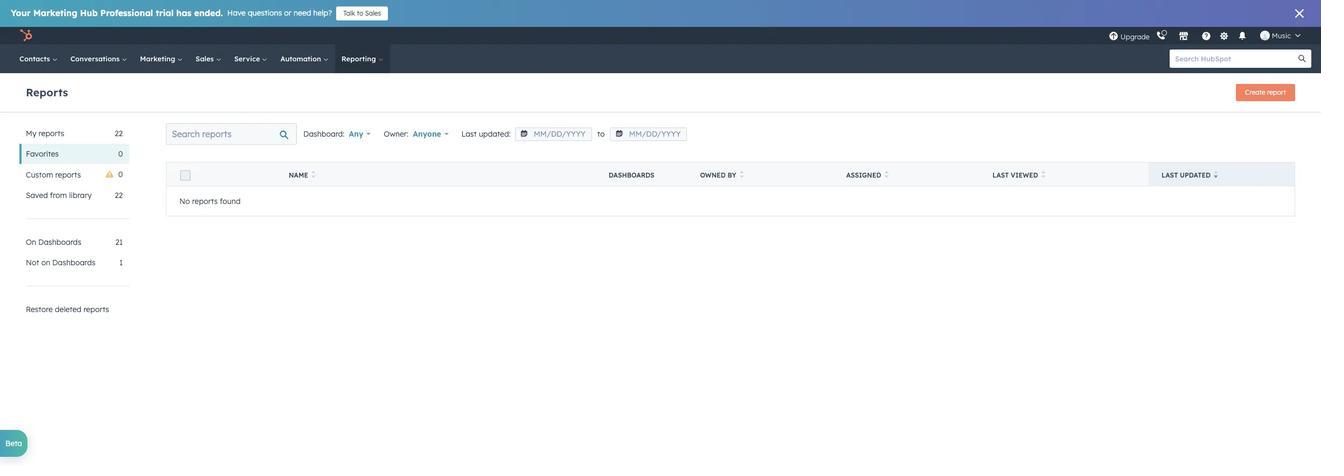 Task type: describe. For each thing, give the bounding box(es) containing it.
updated:
[[479, 129, 511, 139]]

MM/DD/YYYY text field
[[610, 128, 687, 141]]

on
[[26, 238, 36, 247]]

help image
[[1202, 32, 1211, 41]]

close image
[[1296, 9, 1304, 18]]

not on dashboards
[[26, 258, 95, 268]]

greg robinson image
[[1260, 31, 1270, 40]]

1 horizontal spatial marketing
[[140, 54, 177, 63]]

create report
[[1245, 88, 1286, 96]]

viewed
[[1011, 171, 1038, 179]]

calling icon image
[[1156, 31, 1166, 41]]

custom
[[26, 170, 53, 180]]

service
[[234, 54, 262, 63]]

hubspot link
[[13, 29, 40, 42]]

press to sort. image for owned by
[[740, 171, 744, 178]]

conversations
[[70, 54, 122, 63]]

on
[[41, 258, 50, 268]]

beta button
[[0, 431, 28, 458]]

last for last viewed
[[993, 171, 1009, 179]]

owned
[[700, 171, 726, 179]]

on dashboards
[[26, 238, 81, 247]]

your marketing hub professional trial has ended. have questions or need help?
[[11, 8, 332, 18]]

to inside 'button'
[[357, 9, 363, 17]]

0 vertical spatial dashboards
[[609, 171, 655, 179]]

reporting link
[[335, 44, 390, 73]]

reports for custom
[[55, 170, 81, 180]]

reports
[[26, 85, 68, 99]]

owned by
[[700, 171, 736, 179]]

press to sort. element for assigned
[[885, 171, 889, 180]]

library
[[69, 191, 92, 200]]

hubspot image
[[19, 29, 32, 42]]

reports for no
[[192, 196, 218, 206]]

my reports
[[26, 129, 64, 139]]

descending sort. press to sort ascending. image
[[1214, 171, 1218, 178]]

reporting
[[342, 54, 378, 63]]

your
[[11, 8, 31, 18]]

professional
[[100, 8, 153, 18]]

any
[[349, 129, 363, 139]]

trial
[[156, 8, 174, 18]]

notifications image
[[1238, 32, 1248, 41]]

marketing link
[[134, 44, 189, 73]]

not
[[26, 258, 39, 268]]

menu containing music
[[1108, 27, 1308, 44]]

saved from library
[[26, 191, 92, 200]]

service link
[[228, 44, 274, 73]]

restore deleted reports
[[26, 305, 109, 315]]

has
[[176, 8, 192, 18]]

create report link
[[1236, 84, 1296, 101]]

have
[[227, 8, 246, 18]]

press to sort. element for owned by
[[740, 171, 744, 180]]

no reports found
[[179, 196, 241, 206]]

descending sort. press to sort ascending. element
[[1214, 171, 1218, 180]]

updated
[[1180, 171, 1211, 179]]

need
[[294, 8, 311, 18]]

last for last updated:
[[462, 129, 477, 139]]

ended.
[[194, 8, 223, 18]]

owner:
[[384, 129, 409, 139]]

assigned button
[[834, 162, 980, 186]]

last viewed button
[[980, 162, 1149, 186]]

search image
[[1299, 55, 1306, 63]]

restore deleted reports button
[[19, 300, 129, 320]]

22 for saved from library
[[115, 191, 123, 200]]

deleted
[[55, 305, 81, 315]]

talk
[[343, 9, 355, 17]]

any button
[[349, 127, 371, 142]]

conversations link
[[64, 44, 134, 73]]

Search reports search field
[[166, 123, 297, 145]]

MM/DD/YYYY text field
[[515, 128, 592, 141]]



Task type: vqa. For each thing, say whether or not it's contained in the screenshot.
Templates?
no



Task type: locate. For each thing, give the bounding box(es) containing it.
1 horizontal spatial last
[[993, 171, 1009, 179]]

talk to sales button
[[336, 6, 388, 20]]

press to sort. element inside assigned button
[[885, 171, 889, 180]]

1 0 from the top
[[118, 149, 123, 159]]

reports inside button
[[83, 305, 109, 315]]

reports right deleted
[[83, 305, 109, 315]]

press to sort. image for name
[[311, 171, 316, 178]]

1 horizontal spatial press to sort. image
[[740, 171, 744, 178]]

2 0 from the top
[[118, 170, 123, 179]]

1 horizontal spatial press to sort. image
[[1042, 171, 1046, 178]]

2 press to sort. element from the left
[[740, 171, 744, 180]]

0 vertical spatial marketing
[[33, 8, 77, 18]]

1 vertical spatial to
[[598, 129, 605, 139]]

1 vertical spatial 22
[[115, 191, 123, 200]]

0 horizontal spatial sales
[[196, 54, 216, 63]]

press to sort. element for name
[[311, 171, 316, 180]]

0
[[118, 149, 123, 159], [118, 170, 123, 179]]

sales link
[[189, 44, 228, 73]]

from
[[50, 191, 67, 200]]

1 vertical spatial dashboards
[[38, 238, 81, 247]]

0 horizontal spatial press to sort. image
[[311, 171, 316, 178]]

1 vertical spatial sales
[[196, 54, 216, 63]]

anyone button
[[413, 127, 449, 142]]

1 horizontal spatial to
[[598, 129, 605, 139]]

contacts link
[[13, 44, 64, 73]]

press to sort. image for last viewed
[[1042, 171, 1046, 178]]

menu
[[1108, 27, 1308, 44]]

2 press to sort. image from the left
[[740, 171, 744, 178]]

marketplaces image
[[1179, 32, 1189, 41]]

sales left service
[[196, 54, 216, 63]]

settings image
[[1220, 32, 1229, 41]]

0 horizontal spatial last
[[462, 129, 477, 139]]

1
[[119, 258, 123, 268]]

questions
[[248, 8, 282, 18]]

restore
[[26, 305, 53, 315]]

calling icon button
[[1152, 29, 1170, 43]]

0 vertical spatial 0
[[118, 149, 123, 159]]

last left 'viewed'
[[993, 171, 1009, 179]]

marketing left hub
[[33, 8, 77, 18]]

by
[[728, 171, 736, 179]]

1 22 from the top
[[115, 129, 123, 139]]

create
[[1245, 88, 1266, 96]]

search button
[[1293, 50, 1312, 68]]

custom reports
[[26, 170, 81, 180]]

reports for my
[[39, 129, 64, 139]]

press to sort. element inside name button
[[311, 171, 316, 180]]

to right "talk"
[[357, 9, 363, 17]]

0 horizontal spatial to
[[357, 9, 363, 17]]

to right mm/dd/yyyy text field
[[598, 129, 605, 139]]

automation
[[280, 54, 323, 63]]

press to sort. image right assigned
[[885, 171, 889, 178]]

last for last updated
[[1162, 171, 1178, 179]]

settings link
[[1218, 30, 1231, 41]]

22 for my reports
[[115, 129, 123, 139]]

reports right no
[[192, 196, 218, 206]]

press to sort. image inside name button
[[311, 171, 316, 178]]

last
[[462, 129, 477, 139], [993, 171, 1009, 179], [1162, 171, 1178, 179]]

name button
[[276, 162, 596, 186]]

last updated button
[[1149, 162, 1295, 186]]

press to sort. element right assigned
[[885, 171, 889, 180]]

help?
[[313, 8, 332, 18]]

dashboards up "not on dashboards"
[[38, 238, 81, 247]]

sales inside 'button'
[[365, 9, 381, 17]]

1 press to sort. image from the left
[[311, 171, 316, 178]]

press to sort. image for assigned
[[885, 171, 889, 178]]

assigned
[[847, 171, 881, 179]]

found
[[220, 196, 241, 206]]

to
[[357, 9, 363, 17], [598, 129, 605, 139]]

4 press to sort. element from the left
[[1042, 171, 1046, 180]]

name
[[289, 171, 308, 179]]

press to sort. element inside last viewed button
[[1042, 171, 1046, 180]]

no
[[179, 196, 190, 206]]

0 vertical spatial sales
[[365, 9, 381, 17]]

22
[[115, 129, 123, 139], [115, 191, 123, 200]]

press to sort. image inside assigned button
[[885, 171, 889, 178]]

upgrade
[[1121, 32, 1150, 41]]

0 vertical spatial to
[[357, 9, 363, 17]]

1 press to sort. image from the left
[[885, 171, 889, 178]]

talk to sales
[[343, 9, 381, 17]]

2 press to sort. image from the left
[[1042, 171, 1046, 178]]

automation link
[[274, 44, 335, 73]]

0 vertical spatial 22
[[115, 129, 123, 139]]

anyone
[[413, 129, 441, 139]]

1 vertical spatial 0
[[118, 170, 123, 179]]

reports
[[39, 129, 64, 139], [55, 170, 81, 180], [192, 196, 218, 206], [83, 305, 109, 315]]

dashboards down mm/dd/yyyy text box
[[609, 171, 655, 179]]

0 horizontal spatial marketing
[[33, 8, 77, 18]]

dashboards right on on the left
[[52, 258, 95, 268]]

favorites
[[26, 149, 59, 159]]

press to sort. image
[[885, 171, 889, 178], [1042, 171, 1046, 178]]

reports right my
[[39, 129, 64, 139]]

last left updated
[[1162, 171, 1178, 179]]

1 press to sort. element from the left
[[311, 171, 316, 180]]

saved
[[26, 191, 48, 200]]

press to sort. image right by
[[740, 171, 744, 178]]

marketing down trial
[[140, 54, 177, 63]]

press to sort. image inside last viewed button
[[1042, 171, 1046, 178]]

reports banner
[[26, 81, 1296, 101]]

press to sort. image inside "owned by" button
[[740, 171, 744, 178]]

last viewed
[[993, 171, 1038, 179]]

or
[[284, 8, 292, 18]]

1 vertical spatial marketing
[[140, 54, 177, 63]]

sales right "talk"
[[365, 9, 381, 17]]

marketplaces button
[[1173, 27, 1195, 44]]

reports up saved from library on the top left of page
[[55, 170, 81, 180]]

press to sort. image
[[311, 171, 316, 178], [740, 171, 744, 178]]

notifications button
[[1233, 27, 1252, 44]]

last updated
[[1162, 171, 1211, 179]]

sales
[[365, 9, 381, 17], [196, 54, 216, 63]]

beta
[[5, 439, 22, 449]]

owned by button
[[687, 162, 834, 186]]

my
[[26, 129, 36, 139]]

0 horizontal spatial press to sort. image
[[885, 171, 889, 178]]

music button
[[1254, 27, 1307, 44]]

1 horizontal spatial sales
[[365, 9, 381, 17]]

press to sort. element right by
[[740, 171, 744, 180]]

help button
[[1197, 27, 1216, 44]]

Search HubSpot search field
[[1170, 50, 1302, 68]]

press to sort. element for last viewed
[[1042, 171, 1046, 180]]

contacts
[[19, 54, 52, 63]]

3 press to sort. element from the left
[[885, 171, 889, 180]]

last left updated:
[[462, 129, 477, 139]]

last updated:
[[462, 129, 511, 139]]

report
[[1268, 88, 1286, 96]]

press to sort. image right name
[[311, 171, 316, 178]]

21
[[115, 238, 123, 247]]

press to sort. element right name
[[311, 171, 316, 180]]

press to sort. element
[[311, 171, 316, 180], [740, 171, 744, 180], [885, 171, 889, 180], [1042, 171, 1046, 180]]

upgrade image
[[1109, 32, 1119, 41]]

2 horizontal spatial last
[[1162, 171, 1178, 179]]

music
[[1272, 31, 1291, 40]]

2 vertical spatial dashboards
[[52, 258, 95, 268]]

dashboards
[[609, 171, 655, 179], [38, 238, 81, 247], [52, 258, 95, 268]]

dashboard:
[[303, 129, 345, 139]]

press to sort. image right 'viewed'
[[1042, 171, 1046, 178]]

marketing
[[33, 8, 77, 18], [140, 54, 177, 63]]

2 22 from the top
[[115, 191, 123, 200]]

press to sort. element inside "owned by" button
[[740, 171, 744, 180]]

press to sort. element right 'viewed'
[[1042, 171, 1046, 180]]

hub
[[80, 8, 98, 18]]



